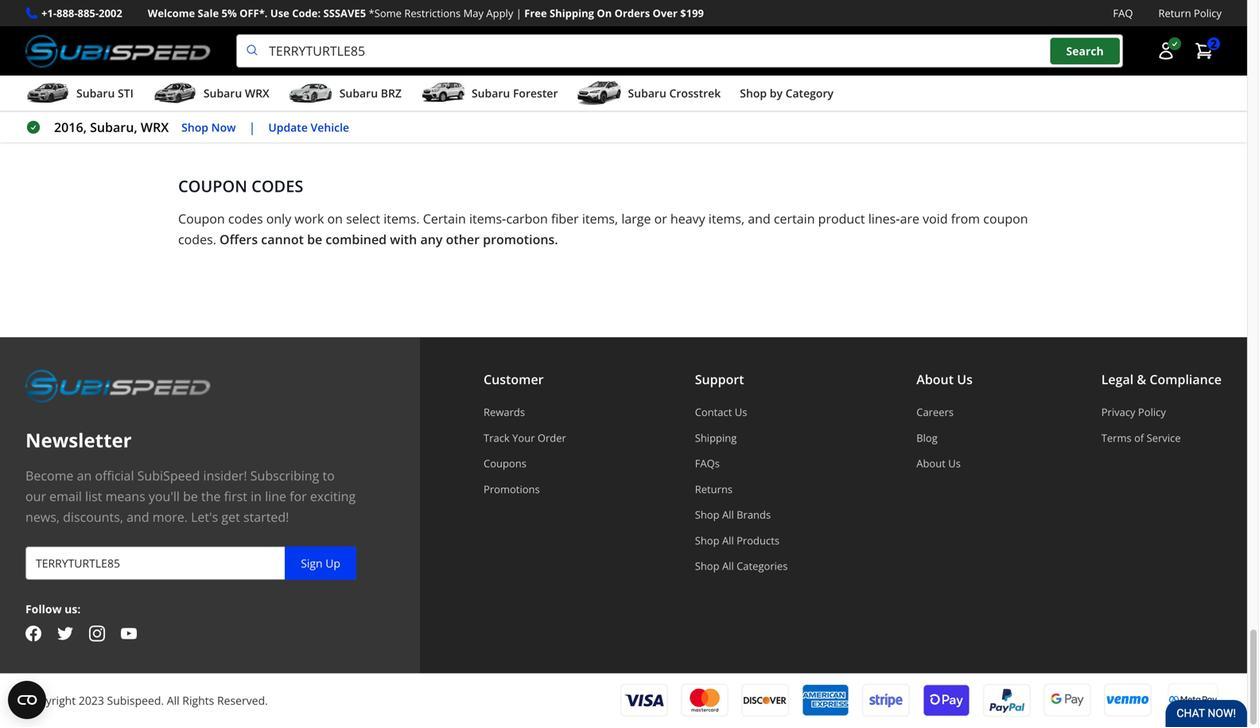 Task type: locate. For each thing, give the bounding box(es) containing it.
to left call
[[904, 88, 917, 105]]

welcome
[[148, 6, 195, 20]]

fiber
[[551, 210, 579, 227]]

1 vertical spatial can
[[178, 108, 199, 125]]

1 vertical spatial be
[[183, 488, 198, 505]]

0 horizontal spatial and
[[127, 508, 149, 526]]

shop inside dropdown button
[[740, 86, 767, 101]]

+1-
[[41, 6, 57, 20]]

subaru right a subaru crosstrek thumbnail image at top left
[[628, 86, 667, 101]]

| right now
[[249, 119, 256, 136]]

sign
[[301, 556, 323, 571]]

2 vertical spatial and
[[127, 508, 149, 526]]

us up shipping link
[[735, 405, 747, 419]]

0 vertical spatial about
[[917, 371, 954, 388]]

can left also at the left top of the page
[[178, 108, 199, 125]]

0 vertical spatial policy
[[1194, 6, 1222, 20]]

a subaru brz thumbnail image image
[[289, 81, 333, 105]]

be down work
[[307, 231, 322, 248]]

now
[[211, 120, 236, 135]]

by
[[770, 86, 783, 101]]

1 horizontal spatial a
[[802, 88, 809, 105]]

5 subaru from the left
[[628, 86, 667, 101]]

coupon
[[178, 175, 247, 197]]

0 horizontal spatial you
[[178, 88, 201, 105]]

shop down shop all products
[[695, 559, 720, 573]]

with down items.
[[390, 231, 417, 248]]

can up also at the left top of the page
[[204, 88, 225, 105]]

all down shop all products
[[722, 559, 734, 573]]

us up careers 'link'
[[957, 371, 973, 388]]

us down blog link
[[948, 456, 961, 471]]

promotions.
[[483, 231, 558, 248]]

1 subaru from the left
[[76, 86, 115, 101]]

exciting
[[310, 488, 356, 505]]

0 vertical spatial about us
[[917, 371, 973, 388]]

shop down "shop all brands" at right bottom
[[695, 533, 720, 548]]

phone
[[812, 88, 850, 105]]

0 horizontal spatial items,
[[582, 210, 618, 227]]

policy for privacy policy
[[1138, 405, 1166, 419]]

and left certain
[[748, 210, 771, 227]]

subaru wrx
[[204, 86, 269, 101]]

0 vertical spatial the
[[585, 88, 605, 105]]

subaru for subaru wrx
[[204, 86, 242, 101]]

subaru up sales@subispeed.com
[[339, 86, 378, 101]]

Enter your email text field
[[25, 547, 356, 580]]

shop
[[740, 86, 767, 101], [182, 120, 208, 135], [695, 508, 720, 522], [695, 533, 720, 548], [695, 559, 720, 573]]

at right help
[[338, 88, 350, 105]]

shop for shop all brands
[[695, 508, 720, 522]]

list
[[85, 488, 102, 505]]

0 vertical spatial and
[[646, 88, 669, 105]]

shop down returns
[[695, 508, 720, 522]]

*some
[[369, 6, 402, 20]]

subaru up also at the left top of the page
[[204, 86, 242, 101]]

policy
[[1194, 6, 1222, 20], [1138, 405, 1166, 419]]

a subaru crosstrek thumbnail image image
[[577, 81, 622, 105]]

subaru brz
[[339, 86, 402, 101]]

2 a from the left
[[802, 88, 809, 105]]

for right line
[[290, 488, 307, 505]]

1 vertical spatial and
[[748, 210, 771, 227]]

0 horizontal spatial to
[[323, 467, 335, 484]]

shop for shop all categories
[[695, 559, 720, 573]]

started!
[[243, 508, 289, 526]]

0 vertical spatial can
[[204, 88, 225, 105]]

policy up 2
[[1194, 6, 1222, 20]]

subaru left sti
[[76, 86, 115, 101]]

a subaru wrx thumbnail image image
[[153, 81, 197, 105]]

&
[[1137, 371, 1147, 388]]

blog
[[917, 431, 938, 445]]

venmo image
[[1104, 683, 1152, 718]]

shop all categories
[[695, 559, 788, 573]]

policy up terms of service link at the bottom of the page
[[1138, 405, 1166, 419]]

0 horizontal spatial be
[[183, 488, 198, 505]]

2 horizontal spatial and
[[748, 210, 771, 227]]

up
[[326, 556, 340, 571]]

4 subaru from the left
[[472, 86, 510, 101]]

only
[[266, 210, 291, 227]]

and right terms
[[646, 88, 669, 105]]

rights
[[182, 693, 214, 708]]

1 horizontal spatial at
[[338, 88, 350, 105]]

you up shop now
[[178, 88, 201, 105]]

items‒carbon
[[469, 210, 548, 227]]

1 vertical spatial about us
[[917, 456, 961, 471]]

legal & compliance
[[1102, 371, 1222, 388]]

1 vertical spatial policy
[[1138, 405, 1166, 419]]

offers cannot be combined with any other promotions.
[[220, 231, 558, 248]]

subispeed.
[[107, 693, 164, 708]]

a
[[535, 88, 542, 105], [802, 88, 809, 105]]

1 horizontal spatial items,
[[709, 210, 745, 227]]

subispeed logo image up newsletter on the left bottom
[[25, 369, 211, 403]]

the up let's
[[201, 488, 221, 505]]

2 button
[[1187, 35, 1222, 67]]

1 horizontal spatial any
[[420, 231, 443, 248]]

subaru
[[76, 86, 115, 101], [204, 86, 242, 101], [339, 86, 378, 101], [472, 86, 510, 101], [628, 86, 667, 101]]

for inside become an official subispeed insider! subscribing to our email list means you'll be the first in line for exciting news, discounts, and more. let's get started!
[[290, 488, 307, 505]]

0 horizontal spatial wrx
[[141, 119, 169, 136]]

1 horizontal spatial with
[[773, 88, 798, 105]]

offers
[[220, 231, 258, 248]]

0 vertical spatial any
[[353, 88, 375, 105]]

1 horizontal spatial the
[[585, 88, 605, 105]]

1 horizontal spatial you
[[1031, 88, 1054, 105]]

order
[[538, 431, 566, 445]]

of
[[1134, 431, 1144, 445]]

1 about us from the top
[[917, 371, 973, 388]]

1 vertical spatial subispeed logo image
[[25, 369, 211, 403]]

1 horizontal spatial be
[[307, 231, 322, 248]]

us
[[957, 371, 973, 388], [735, 405, 747, 419], [948, 456, 961, 471]]

about us
[[917, 371, 973, 388], [917, 456, 961, 471]]

customer
[[484, 371, 544, 388]]

help
[[255, 88, 285, 105]]

1 you from the left
[[178, 88, 201, 105]]

0 vertical spatial subispeed logo image
[[25, 34, 211, 68]]

off*.
[[240, 6, 268, 20]]

2 items, from the left
[[709, 210, 745, 227]]

all left rights
[[167, 693, 180, 708]]

search button
[[1051, 38, 1120, 64]]

to right link
[[570, 88, 582, 105]]

all left brands at the bottom of the page
[[722, 508, 734, 522]]

1 horizontal spatial wrx
[[245, 86, 269, 101]]

shop for shop by category
[[740, 86, 767, 101]]

items.
[[384, 210, 420, 227]]

2 you from the left
[[1031, 88, 1054, 105]]

amex image
[[802, 684, 850, 717]]

at
[[338, 88, 350, 105], [294, 108, 306, 125]]

0 horizontal spatial the
[[201, 488, 221, 505]]

wrx up contact
[[245, 86, 269, 101]]

subscribing
[[250, 467, 319, 484]]

1 vertical spatial with
[[390, 231, 417, 248]]

coupons
[[484, 456, 527, 471]]

0 horizontal spatial a
[[535, 88, 542, 105]]

0 vertical spatial wrx
[[245, 86, 269, 101]]

and down means
[[127, 508, 149, 526]]

0 vertical spatial with
[[773, 88, 798, 105]]

any up sales@subispeed.com
[[353, 88, 375, 105]]

subaru sti
[[76, 86, 134, 101]]

shop left by
[[740, 86, 767, 101]]

returns
[[695, 482, 733, 496]]

1 vertical spatial us
[[735, 405, 747, 419]]

a left link
[[535, 88, 542, 105]]

and
[[646, 88, 669, 105], [748, 210, 771, 227], [127, 508, 149, 526]]

about us up careers 'link'
[[917, 371, 973, 388]]

0 horizontal spatial policy
[[1138, 405, 1166, 419]]

all
[[722, 508, 734, 522], [722, 533, 734, 548], [722, 559, 734, 573], [167, 693, 180, 708]]

terms
[[608, 88, 643, 105]]

track your order link
[[484, 431, 566, 445]]

1 vertical spatial the
[[201, 488, 221, 505]]

about up careers
[[917, 371, 954, 388]]

means
[[106, 488, 145, 505]]

about down blog
[[917, 456, 946, 471]]

copyright
[[25, 693, 76, 708]]

rewards
[[484, 405, 525, 419]]

select
[[346, 210, 380, 227]]

codes
[[252, 175, 303, 197]]

contact us link
[[695, 405, 788, 419]]

facebook logo image
[[25, 626, 41, 642]]

about us down blog link
[[917, 456, 961, 471]]

3 subaru from the left
[[339, 86, 378, 101]]

to inside become an official subispeed insider! subscribing to our email list means you'll be the first in line for exciting news, discounts, and more. let's get started!
[[323, 467, 335, 484]]

888-
[[57, 6, 78, 20]]

0 vertical spatial at
[[338, 88, 350, 105]]

shop left now
[[182, 120, 208, 135]]

1 vertical spatial wrx
[[141, 119, 169, 136]]

| left free on the top of page
[[516, 6, 522, 20]]

shipping left on
[[550, 6, 594, 20]]

subispeed logo image
[[25, 34, 211, 68], [25, 369, 211, 403]]

can
[[204, 88, 225, 105], [178, 108, 199, 125]]

all for brands
[[722, 508, 734, 522]]

you
[[178, 88, 201, 105], [1031, 88, 1054, 105]]

a subaru forester thumbnail image image
[[421, 81, 465, 105]]

a left phone
[[802, 88, 809, 105]]

the left terms
[[585, 88, 605, 105]]

1 horizontal spatial shipping
[[695, 431, 737, 445]]

0 vertical spatial shipping
[[550, 6, 594, 20]]

with right along
[[773, 88, 798, 105]]

0 horizontal spatial shipping
[[550, 6, 594, 20]]

subaru for subaru brz
[[339, 86, 378, 101]]

shop all brands
[[695, 508, 771, 522]]

1 about from the top
[[917, 371, 954, 388]]

for right call
[[943, 88, 960, 105]]

subaru for subaru sti
[[76, 86, 115, 101]]

heavy
[[671, 210, 705, 227]]

returns link
[[695, 482, 788, 496]]

0 horizontal spatial at
[[294, 108, 306, 125]]

2 vertical spatial us
[[948, 456, 961, 471]]

items, right fiber
[[582, 210, 618, 227]]

at right us
[[294, 108, 306, 125]]

for up us
[[289, 88, 306, 105]]

shoppay image
[[923, 683, 971, 718]]

subispeed logo image down 2002
[[25, 34, 211, 68]]

or
[[654, 210, 667, 227]]

track your order
[[484, 431, 566, 445]]

open widget image
[[8, 681, 46, 719]]

coupon codes
[[178, 175, 303, 197]]

assistance.
[[963, 88, 1028, 105]]

0 horizontal spatial any
[[353, 88, 375, 105]]

2002
[[99, 6, 122, 20]]

1 horizontal spatial can
[[204, 88, 225, 105]]

policy for return policy
[[1194, 6, 1222, 20]]

wrx down a subaru wrx thumbnail image
[[141, 119, 169, 136]]

and inside you can text help for help at any time. this will provide you a link to the terms and conditions along with a phone number to call for assistance. you can also contact us at
[[646, 88, 669, 105]]

1 horizontal spatial |
[[516, 6, 522, 20]]

you right assistance.
[[1031, 88, 1054, 105]]

2 subaru from the left
[[204, 86, 242, 101]]

0 horizontal spatial with
[[390, 231, 417, 248]]

0 vertical spatial |
[[516, 6, 522, 20]]

any down 'certain'
[[420, 231, 443, 248]]

certain
[[774, 210, 815, 227]]

sale
[[198, 6, 219, 20]]

subaru right will
[[472, 86, 510, 101]]

0 horizontal spatial |
[[249, 119, 256, 136]]

shop now
[[182, 120, 236, 135]]

button image
[[1157, 41, 1176, 61]]

be up let's
[[183, 488, 198, 505]]

all down "shop all brands" at right bottom
[[722, 533, 734, 548]]

instagram logo image
[[89, 626, 105, 642]]

with
[[773, 88, 798, 105], [390, 231, 417, 248]]

you
[[510, 88, 532, 105]]

shipping down contact at the right of page
[[695, 431, 737, 445]]

subispeed
[[137, 467, 200, 484]]

0 horizontal spatial can
[[178, 108, 199, 125]]

items, right heavy
[[709, 210, 745, 227]]

1 subispeed logo image from the top
[[25, 34, 211, 68]]

shop by category button
[[740, 79, 834, 111]]

us for about us link
[[948, 456, 961, 471]]

link
[[545, 88, 566, 105]]

shop all products link
[[695, 533, 788, 548]]

1 horizontal spatial policy
[[1194, 6, 1222, 20]]

1 horizontal spatial and
[[646, 88, 669, 105]]

to up exciting
[[323, 467, 335, 484]]

subaru crosstrek
[[628, 86, 721, 101]]

stripe image
[[862, 684, 910, 717]]

1 vertical spatial about
[[917, 456, 946, 471]]



Task type: vqa. For each thing, say whether or not it's contained in the screenshot.
right 2018-
no



Task type: describe. For each thing, give the bounding box(es) containing it.
subaru for subaru forester
[[472, 86, 510, 101]]

2 about from the top
[[917, 456, 946, 471]]

let's
[[191, 508, 218, 526]]

visa image
[[621, 684, 668, 717]]

category
[[786, 86, 834, 101]]

on
[[597, 6, 612, 20]]

certain
[[423, 210, 466, 227]]

1 horizontal spatial to
[[570, 88, 582, 105]]

search input field
[[236, 34, 1123, 68]]

reserved.
[[217, 693, 268, 708]]

follow us:
[[25, 602, 81, 617]]

1 vertical spatial shipping
[[695, 431, 737, 445]]

also
[[202, 108, 226, 125]]

void
[[923, 210, 948, 227]]

news,
[[25, 508, 60, 526]]

be inside become an official subispeed insider! subscribing to our email list means you'll be the first in line for exciting news, discounts, and more. let's get started!
[[183, 488, 198, 505]]

faq
[[1113, 6, 1133, 20]]

restrictions
[[404, 6, 461, 20]]

other
[[446, 231, 480, 248]]

shop for shop now
[[182, 120, 208, 135]]

all for products
[[722, 533, 734, 548]]

us for contact us link
[[735, 405, 747, 419]]

googlepay image
[[1044, 683, 1091, 718]]

on
[[327, 210, 343, 227]]

terms
[[1102, 431, 1132, 445]]

rewards link
[[484, 405, 566, 419]]

coupon
[[178, 210, 225, 227]]

lines‒are
[[869, 210, 920, 227]]

paypal image
[[983, 683, 1031, 718]]

over
[[653, 6, 678, 20]]

sales@subispeed.com link
[[309, 108, 441, 125]]

privacy
[[1102, 405, 1136, 419]]

the inside you can text help for help at any time. this will provide you a link to the terms and conditions along with a phone number to call for assistance. you can also contact us at
[[585, 88, 605, 105]]

provide
[[461, 88, 507, 105]]

shop for shop all products
[[695, 533, 720, 548]]

5%
[[222, 6, 237, 20]]

1 vertical spatial |
[[249, 119, 256, 136]]

you'll
[[149, 488, 180, 505]]

in
[[251, 488, 262, 505]]

metapay image
[[1169, 696, 1217, 705]]

codes.
[[178, 231, 216, 248]]

the inside become an official subispeed insider! subscribing to our email list means you'll be the first in line for exciting news, discounts, and more. let's get started!
[[201, 488, 221, 505]]

sales@subispeed.com
[[309, 108, 441, 125]]

any inside you can text help for help at any time. this will provide you a link to the terms and conditions along with a phone number to call for assistance. you can also contact us at
[[353, 88, 375, 105]]

combined
[[326, 231, 387, 248]]

about us link
[[917, 456, 973, 471]]

us
[[277, 108, 291, 125]]

forester
[[513, 86, 558, 101]]

mastercard image
[[681, 684, 729, 717]]

sign up button
[[285, 547, 356, 580]]

0 vertical spatial us
[[957, 371, 973, 388]]

time.
[[378, 88, 408, 105]]

help
[[309, 88, 335, 105]]

+1-888-885-2002 link
[[41, 5, 122, 22]]

blog link
[[917, 431, 973, 445]]

all for categories
[[722, 559, 734, 573]]

legal
[[1102, 371, 1134, 388]]

wrx inside dropdown button
[[245, 86, 269, 101]]

follow
[[25, 602, 62, 617]]

youtube logo image
[[121, 626, 137, 642]]

sssave5
[[323, 6, 366, 20]]

official
[[95, 467, 134, 484]]

subaru,
[[90, 119, 137, 136]]

careers
[[917, 405, 954, 419]]

a subaru sti thumbnail image image
[[25, 81, 70, 105]]

shop all brands link
[[695, 508, 788, 522]]

cannot
[[261, 231, 304, 248]]

coupon
[[984, 210, 1028, 227]]

2016, subaru, wrx
[[54, 119, 169, 136]]

privacy policy link
[[1102, 405, 1222, 419]]

support
[[695, 371, 744, 388]]

2 subispeed logo image from the top
[[25, 369, 211, 403]]

from
[[951, 210, 980, 227]]

may
[[463, 6, 484, 20]]

2 about us from the top
[[917, 456, 961, 471]]

return policy link
[[1159, 5, 1222, 22]]

1 a from the left
[[535, 88, 542, 105]]

number
[[854, 88, 901, 105]]

update vehicle button
[[268, 118, 349, 136]]

coupons link
[[484, 456, 566, 471]]

and inside 'coupon codes only work on select items. certain items‒carbon fiber items, large or heavy items, and certain product lines‒are void from coupon codes.'
[[748, 210, 771, 227]]

along
[[737, 88, 770, 105]]

careers link
[[917, 405, 973, 419]]

twitter logo image
[[57, 626, 73, 642]]

us:
[[65, 602, 81, 617]]

track
[[484, 431, 510, 445]]

privacy policy
[[1102, 405, 1166, 419]]

1 items, from the left
[[582, 210, 618, 227]]

get
[[221, 508, 240, 526]]

search
[[1066, 43, 1104, 58]]

orders
[[615, 6, 650, 20]]

shop now link
[[182, 118, 236, 136]]

faqs link
[[695, 456, 788, 471]]

discover image
[[741, 684, 789, 717]]

shop by category
[[740, 86, 834, 101]]

shop all categories link
[[695, 559, 788, 573]]

contact us
[[695, 405, 747, 419]]

contact
[[230, 108, 274, 125]]

first
[[224, 488, 247, 505]]

questions
[[178, 53, 268, 74]]

subaru for subaru crosstrek
[[628, 86, 667, 101]]

with inside you can text help for help at any time. this will provide you a link to the terms and conditions along with a phone number to call for assistance. you can also contact us at
[[773, 88, 798, 105]]

0 vertical spatial be
[[307, 231, 322, 248]]

insider!
[[203, 467, 247, 484]]

service
[[1147, 431, 1181, 445]]

categories
[[737, 559, 788, 573]]

brands
[[737, 508, 771, 522]]

subaru forester button
[[421, 79, 558, 111]]

1 vertical spatial any
[[420, 231, 443, 248]]

contact
[[695, 405, 732, 419]]

1 vertical spatial at
[[294, 108, 306, 125]]

and inside become an official subispeed insider! subscribing to our email list means you'll be the first in line for exciting news, discounts, and more. let's get started!
[[127, 508, 149, 526]]

return
[[1159, 6, 1191, 20]]

2 horizontal spatial to
[[904, 88, 917, 105]]

text
[[228, 88, 251, 105]]

discounts,
[[63, 508, 123, 526]]

promotions link
[[484, 482, 566, 496]]



